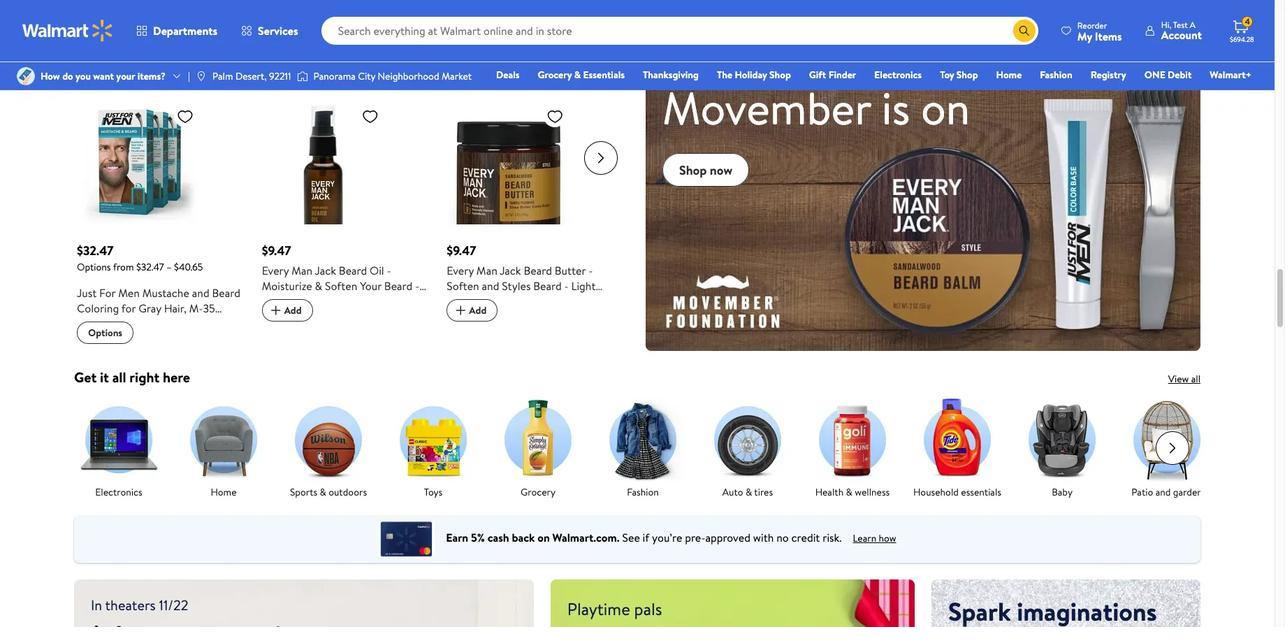 Task type: vqa. For each thing, say whether or not it's contained in the screenshot.
Essentials's The &
no



Task type: describe. For each thing, give the bounding box(es) containing it.
options link
[[77, 321, 134, 344]]

toy shop
[[940, 68, 978, 82]]

awareness
[[110, 32, 172, 51]]

the
[[717, 68, 733, 82]]

add button for $9.47 every man jack beard butter - soften and styles beard - light sandalwood scent - 4oz
[[447, 299, 498, 321]]

for
[[99, 285, 116, 300]]

toys
[[424, 485, 443, 499]]

men
[[118, 285, 140, 300]]

reorder my items
[[1078, 19, 1122, 44]]

do
[[62, 69, 73, 83]]

patio and garden link
[[1125, 398, 1209, 499]]

view all link for next slide for departmentsgrid list icon
[[1169, 372, 1201, 386]]

$9.47 for $9.47 every man jack beard butter - soften and styles beard - light sandalwood scent - 4oz
[[447, 242, 476, 259]]

patio
[[1132, 485, 1154, 499]]

household
[[914, 485, 959, 499]]

shop inside raise awareness shop brands that care.
[[74, 52, 95, 66]]

household essentials link
[[914, 398, 1002, 499]]

departments button
[[124, 14, 229, 48]]

3 product group from the left
[[447, 74, 612, 344]]

now
[[710, 161, 733, 179]]

every for $9.47 every man jack beard oil - moisturize & soften your beard - light sandalwood scent -1oz
[[262, 263, 289, 278]]

$694.28
[[1230, 34, 1255, 44]]

soften inside $9.47 every man jack beard oil - moisturize & soften your beard - light sandalwood scent -1oz
[[325, 278, 357, 293]]

approved
[[706, 530, 751, 545]]

1 vertical spatial electronics link
[[77, 398, 161, 499]]

add to favorites list, every man jack beard oil - moisturize & soften your beard - light sandalwood scent -1oz image
[[362, 107, 379, 125]]

beard left oil
[[339, 263, 367, 278]]

registry link
[[1085, 67, 1133, 82]]

beard inside just for men mustache and beard coloring for gray hair, m-35 medium brown, 3 pack options
[[212, 285, 240, 300]]

jack for $9.47 every man jack beard oil - moisturize & soften your beard - light sandalwood scent -1oz
[[315, 263, 336, 278]]

Search search field
[[321, 17, 1039, 45]]

options inside just for men mustache and beard coloring for gray hair, m-35 medium brown, 3 pack options
[[88, 325, 122, 339]]

view for next slide for hero3across list icon
[[597, 36, 617, 50]]

add for $9.47 every man jack beard butter - soften and styles beard - light sandalwood scent - 4oz
[[469, 303, 487, 317]]

view all for next slide for hero3across list icon
[[597, 36, 629, 50]]

1 vertical spatial fashion link
[[601, 398, 685, 499]]

thanksgiving link
[[637, 67, 705, 82]]

walmart image
[[22, 20, 113, 42]]

palm desert, 92211
[[212, 69, 291, 83]]

- right oil
[[387, 263, 391, 278]]

my
[[1078, 28, 1093, 44]]

styles
[[502, 278, 531, 293]]

1 vertical spatial on
[[538, 530, 550, 545]]

deals
[[496, 68, 520, 82]]

no
[[777, 530, 789, 545]]

panorama
[[314, 69, 356, 83]]

one debit link
[[1139, 67, 1198, 82]]

- left 4oz
[[538, 293, 542, 309]]

$40.65
[[174, 260, 203, 274]]

butter
[[555, 263, 586, 278]]

brown,
[[119, 316, 153, 331]]

Walmart Site-Wide search field
[[321, 17, 1039, 45]]

add to cart image
[[452, 302, 469, 319]]

test
[[1174, 19, 1188, 31]]

every for $9.47 every man jack beard butter - soften and styles beard - light sandalwood scent - 4oz
[[447, 263, 474, 278]]

view for next slide for departmentsgrid list icon
[[1169, 372, 1189, 386]]

earn 5% cash back on walmart.com. see if you're pre-approved with no credit risk.
[[446, 530, 842, 545]]

see
[[622, 530, 640, 545]]

add button for $9.47 every man jack beard oil - moisturize & soften your beard - light sandalwood scent -1oz
[[262, 299, 313, 321]]

gift
[[809, 68, 826, 82]]

1 horizontal spatial electronics link
[[868, 67, 928, 82]]

with
[[753, 530, 774, 545]]

capital one  earn 5% cash back on walmart.com. see if you're pre-approved with no credit risk. learn how element
[[853, 531, 897, 546]]

& for sports
[[320, 485, 326, 499]]

–
[[166, 260, 172, 274]]

baby
[[1052, 485, 1073, 499]]

hair,
[[164, 300, 187, 316]]

0 horizontal spatial home link
[[182, 398, 266, 499]]

market
[[442, 69, 472, 83]]

it
[[100, 368, 109, 386]]

and inside just for men mustache and beard coloring for gray hair, m-35 medium brown, 3 pack options
[[192, 285, 209, 300]]

garden
[[1174, 485, 1203, 499]]

next slide for departmentsgrid list image
[[1156, 431, 1190, 465]]

92211
[[269, 69, 291, 83]]

beard left butter
[[524, 263, 552, 278]]

how do you want your items?
[[41, 69, 166, 83]]

learn
[[853, 531, 877, 545]]

the holiday shop link
[[711, 67, 798, 82]]

oil
[[370, 263, 384, 278]]

man for $9.47 every man jack beard oil - moisturize & soften your beard - light sandalwood scent -1oz
[[292, 263, 313, 278]]

beard right styles
[[534, 278, 562, 293]]

grocery for grocery & essentials
[[538, 68, 572, 82]]

back
[[512, 530, 535, 545]]

$9.47 every man jack beard butter - soften and styles beard - light sandalwood scent - 4oz
[[447, 242, 596, 309]]

scent inside $9.47 every man jack beard oil - moisturize & soften your beard - light sandalwood scent -1oz
[[349, 293, 377, 309]]

shop now link
[[663, 153, 750, 187]]

5%
[[471, 530, 485, 545]]

learn how
[[853, 531, 897, 545]]

the holiday shop
[[717, 68, 791, 82]]

1 vertical spatial electronics
[[95, 485, 142, 499]]

every man jack beard butter - soften and styles beard - light sandalwood scent - 4oz image
[[447, 102, 569, 224]]

for
[[121, 300, 136, 316]]

1 vertical spatial home
[[211, 485, 237, 499]]

services button
[[229, 14, 310, 48]]

holiday
[[735, 68, 767, 82]]

all for next slide for departmentsgrid list icon
[[1192, 372, 1201, 386]]

$9.47 for $9.47 every man jack beard oil - moisturize & soften your beard - light sandalwood scent -1oz
[[262, 242, 291, 259]]

health & wellness link
[[811, 398, 895, 499]]

health & wellness
[[816, 485, 890, 499]]

credit
[[792, 530, 820, 545]]

just for men mustache and beard coloring for gray hair, m-35 medium brown, 3 pack options
[[77, 285, 240, 339]]

auto & tires link
[[706, 398, 790, 499]]

reorder
[[1078, 19, 1107, 31]]

light inside $9.47 every man jack beard butter - soften and styles beard - light sandalwood scent - 4oz
[[571, 278, 596, 293]]

auto
[[723, 485, 743, 499]]

options inside $32.47 options from $32.47 – $40.65
[[77, 260, 111, 274]]

toys link
[[391, 398, 475, 499]]

patio and garden
[[1132, 485, 1203, 499]]

walmart+ link
[[1204, 67, 1258, 82]]

household essentials
[[914, 485, 1002, 499]]

brands
[[98, 52, 126, 66]]

add to cart image
[[267, 302, 284, 319]]

get it all right here
[[74, 368, 190, 386]]

and inside $9.47 every man jack beard butter - soften and styles beard - light sandalwood scent - 4oz
[[482, 278, 499, 293]]



Task type: locate. For each thing, give the bounding box(es) containing it.
$9.47 inside $9.47 every man jack beard oil - moisturize & soften your beard - light sandalwood scent -1oz
[[262, 242, 291, 259]]

deals link
[[490, 67, 526, 82]]

0 horizontal spatial and
[[192, 285, 209, 300]]

1 horizontal spatial view all link
[[1169, 372, 1201, 386]]

1 horizontal spatial scent
[[507, 293, 535, 309]]

baby link
[[1021, 398, 1104, 499]]

0 vertical spatial on
[[921, 77, 970, 139]]

your
[[116, 69, 135, 83]]

toy
[[940, 68, 955, 82]]

you
[[76, 69, 91, 83]]

and down $40.65
[[192, 285, 209, 300]]

and right "patio"
[[1156, 485, 1171, 499]]

0 horizontal spatial electronics link
[[77, 398, 161, 499]]

soften up add to cart image
[[447, 278, 479, 293]]

beard right oil
[[384, 278, 413, 293]]

- right 1oz
[[415, 278, 420, 293]]

& left essentials
[[574, 68, 581, 82]]

1 vertical spatial grocery
[[521, 485, 556, 499]]

every inside $9.47 every man jack beard oil - moisturize & soften your beard - light sandalwood scent -1oz
[[262, 263, 289, 278]]

1 vertical spatial options
[[88, 325, 122, 339]]

sandalwood inside $9.47 every man jack beard oil - moisturize & soften your beard - light sandalwood scent -1oz
[[289, 293, 347, 309]]

grocery inside grocery & essentials link
[[538, 68, 572, 82]]

moisturize
[[262, 278, 312, 293]]

product group containing $32.47
[[77, 74, 242, 344]]

man inside $9.47 every man jack beard oil - moisturize & soften your beard - light sandalwood scent -1oz
[[292, 263, 313, 278]]

panorama city neighborhood market
[[314, 69, 472, 83]]

grocery for grocery
[[521, 485, 556, 499]]

sports
[[290, 485, 317, 499]]

just for men mustache and beard coloring for gray hair, m-35 medium brown, 3 pack image
[[77, 102, 199, 224]]

$9.47 up moisturize
[[262, 242, 291, 259]]

options down coloring
[[88, 325, 122, 339]]

0 horizontal spatial $9.47
[[262, 242, 291, 259]]

0 horizontal spatial fashion
[[627, 485, 659, 499]]

every up add to cart image
[[447, 263, 474, 278]]

product group
[[77, 74, 242, 344], [262, 74, 427, 344], [447, 74, 612, 344]]

0 horizontal spatial soften
[[325, 278, 357, 293]]

1 soften from the left
[[325, 278, 357, 293]]

jack for $9.47 every man jack beard butter - soften and styles beard - light sandalwood scent - 4oz
[[500, 263, 521, 278]]

departments
[[153, 23, 217, 38]]

walmart.com.
[[553, 530, 620, 545]]

$32.47 left –
[[136, 260, 164, 274]]

gift finder link
[[803, 67, 863, 82]]

electronics
[[875, 68, 922, 82], [95, 485, 142, 499]]

jack
[[315, 263, 336, 278], [500, 263, 521, 278]]

& inside grocery & essentials link
[[574, 68, 581, 82]]

$32.47 up the from
[[77, 242, 114, 259]]

 image
[[17, 67, 35, 85], [297, 69, 308, 83]]

add button
[[262, 299, 313, 321], [447, 299, 498, 321]]

how
[[41, 69, 60, 83]]

wellness
[[855, 485, 890, 499]]

& right moisturize
[[315, 278, 322, 293]]

jack left butter
[[500, 263, 521, 278]]

1 horizontal spatial $9.47
[[447, 242, 476, 259]]

every up add to cart icon
[[262, 263, 289, 278]]

1 horizontal spatial every
[[447, 263, 474, 278]]

& inside sports & outdoors link
[[320, 485, 326, 499]]

raise awareness shop brands that care.
[[74, 32, 172, 66]]

view all for next slide for departmentsgrid list icon
[[1169, 372, 1201, 386]]

light right 4oz
[[571, 278, 596, 293]]

health
[[816, 485, 844, 499]]

1 horizontal spatial fashion
[[1040, 68, 1073, 82]]

hi,
[[1162, 19, 1172, 31]]

view up essentials
[[597, 36, 617, 50]]

0 vertical spatial grocery
[[538, 68, 572, 82]]

scent left 1oz
[[349, 293, 377, 309]]

every inside $9.47 every man jack beard butter - soften and styles beard - light sandalwood scent - 4oz
[[447, 263, 474, 278]]

1 add from the left
[[284, 303, 302, 317]]

sandalwood
[[289, 293, 347, 309], [447, 293, 505, 309]]

add to favorites list, just for men mustache and beard coloring for gray hair, m-35 medium brown, 3 pack image
[[177, 107, 194, 125]]

1 scent from the left
[[349, 293, 377, 309]]

1 vertical spatial view all
[[1169, 372, 1201, 386]]

0 horizontal spatial home
[[211, 485, 237, 499]]

jack inside $9.47 every man jack beard oil - moisturize & soften your beard - light sandalwood scent -1oz
[[315, 263, 336, 278]]

1 horizontal spatial add
[[469, 303, 487, 317]]

jack right moisturize
[[315, 263, 336, 278]]

on
[[921, 77, 970, 139], [538, 530, 550, 545]]

get
[[74, 368, 97, 386]]

1 horizontal spatial on
[[921, 77, 970, 139]]

1 jack from the left
[[315, 263, 336, 278]]

0 horizontal spatial add button
[[262, 299, 313, 321]]

add
[[284, 303, 302, 317], [469, 303, 487, 317]]

2 man from the left
[[477, 263, 498, 278]]

0 vertical spatial $32.47
[[77, 242, 114, 259]]

4oz
[[545, 293, 562, 309]]

 image
[[196, 71, 207, 82]]

0 horizontal spatial add
[[284, 303, 302, 317]]

scent left 4oz
[[507, 293, 535, 309]]

1 horizontal spatial soften
[[447, 278, 479, 293]]

1 add button from the left
[[262, 299, 313, 321]]

next slide for hero3across list image
[[584, 141, 618, 174]]

hi, test a account
[[1162, 19, 1202, 43]]

1 horizontal spatial and
[[482, 278, 499, 293]]

4 $694.28
[[1230, 16, 1255, 44]]

your
[[360, 278, 382, 293]]

one debit
[[1145, 68, 1192, 82]]

- right 4oz
[[565, 278, 569, 293]]

0 vertical spatial home
[[997, 68, 1022, 82]]

1 horizontal spatial electronics
[[875, 68, 922, 82]]

neighborhood
[[378, 69, 439, 83]]

essentials
[[961, 485, 1002, 499]]

items?
[[137, 69, 166, 83]]

fashion up earn 5% cash back on walmart.com. see if you're pre-approved with no credit risk.
[[627, 485, 659, 499]]

every
[[262, 263, 289, 278], [447, 263, 474, 278]]

walmart+
[[1210, 68, 1252, 82]]

view
[[597, 36, 617, 50], [1169, 372, 1189, 386]]

1 every from the left
[[262, 263, 289, 278]]

1 horizontal spatial home
[[997, 68, 1022, 82]]

0 horizontal spatial light
[[262, 293, 286, 309]]

& right health
[[846, 485, 853, 499]]

1 product group from the left
[[77, 74, 242, 344]]

search icon image
[[1019, 25, 1030, 36]]

on right back
[[538, 530, 550, 545]]

scent
[[349, 293, 377, 309], [507, 293, 535, 309]]

scent inside $9.47 every man jack beard butter - soften and styles beard - light sandalwood scent - 4oz
[[507, 293, 535, 309]]

city
[[358, 69, 376, 83]]

shop right toy
[[957, 68, 978, 82]]

2 sandalwood from the left
[[447, 293, 505, 309]]

0 horizontal spatial man
[[292, 263, 313, 278]]

1 horizontal spatial all
[[620, 36, 629, 50]]

1 horizontal spatial man
[[477, 263, 498, 278]]

registry
[[1091, 68, 1127, 82]]

0 vertical spatial view
[[597, 36, 617, 50]]

grocery inside grocery link
[[521, 485, 556, 499]]

2 horizontal spatial and
[[1156, 485, 1171, 499]]

gray
[[138, 300, 161, 316]]

on right is
[[921, 77, 970, 139]]

soften left your
[[325, 278, 357, 293]]

0 vertical spatial home link
[[990, 67, 1029, 82]]

2 horizontal spatial all
[[1192, 372, 1201, 386]]

$9.47 up add to cart image
[[447, 242, 476, 259]]

services
[[258, 23, 298, 38]]

every man jack beard oil - moisturize & soften your beard - light sandalwood scent -1oz image
[[262, 102, 384, 224]]

palm
[[212, 69, 233, 83]]

&
[[574, 68, 581, 82], [315, 278, 322, 293], [320, 485, 326, 499], [746, 485, 752, 499], [846, 485, 853, 499]]

$9.47 every man jack beard oil - moisturize & soften your beard - light sandalwood scent -1oz
[[262, 242, 420, 309]]

capitalone image
[[378, 521, 435, 557]]

1 horizontal spatial jack
[[500, 263, 521, 278]]

0 horizontal spatial view
[[597, 36, 617, 50]]

0 horizontal spatial all
[[112, 368, 126, 386]]

& left tires
[[746, 485, 752, 499]]

just
[[77, 285, 97, 300]]

view all link for next slide for hero3across list icon
[[597, 36, 629, 50]]

shop right holiday
[[770, 68, 791, 82]]

- down oil
[[380, 293, 384, 309]]

2 add from the left
[[469, 303, 487, 317]]

pre-
[[685, 530, 706, 545]]

 image right 92211
[[297, 69, 308, 83]]

0 horizontal spatial view all
[[597, 36, 629, 50]]

1 vertical spatial $32.47
[[136, 260, 164, 274]]

thanksgiving
[[643, 68, 699, 82]]

and
[[482, 278, 499, 293], [192, 285, 209, 300], [1156, 485, 1171, 499]]

0 horizontal spatial electronics
[[95, 485, 142, 499]]

cash
[[488, 530, 509, 545]]

- right butter
[[589, 263, 593, 278]]

add for $9.47 every man jack beard oil - moisturize & soften your beard - light sandalwood scent -1oz
[[284, 303, 302, 317]]

shop left the now
[[679, 161, 707, 179]]

& for grocery
[[574, 68, 581, 82]]

0 vertical spatial electronics link
[[868, 67, 928, 82]]

electronics link
[[868, 67, 928, 82], [77, 398, 161, 499]]

0 horizontal spatial on
[[538, 530, 550, 545]]

soften
[[325, 278, 357, 293], [447, 278, 479, 293]]

earn
[[446, 530, 468, 545]]

2 horizontal spatial product group
[[447, 74, 612, 344]]

m-
[[189, 300, 203, 316]]

0 vertical spatial fashion
[[1040, 68, 1073, 82]]

man for $9.47 every man jack beard butter - soften and styles beard - light sandalwood scent - 4oz
[[477, 263, 498, 278]]

1 horizontal spatial home link
[[990, 67, 1029, 82]]

toy shop link
[[934, 67, 985, 82]]

1 horizontal spatial sandalwood
[[447, 293, 505, 309]]

$9.47
[[262, 242, 291, 259], [447, 242, 476, 259]]

sports & outdoors link
[[287, 398, 370, 499]]

options up just
[[77, 260, 111, 274]]

2 soften from the left
[[447, 278, 479, 293]]

0 horizontal spatial view all link
[[597, 36, 629, 50]]

home link
[[990, 67, 1029, 82], [182, 398, 266, 499]]

finder
[[829, 68, 856, 82]]

0 horizontal spatial  image
[[17, 67, 35, 85]]

care.
[[148, 52, 168, 66]]

right
[[130, 368, 160, 386]]

1 $9.47 from the left
[[262, 242, 291, 259]]

1 horizontal spatial product group
[[262, 74, 427, 344]]

light inside $9.47 every man jack beard oil - moisturize & soften your beard - light sandalwood scent -1oz
[[262, 293, 286, 309]]

movember
[[663, 77, 871, 139]]

 image left 'how'
[[17, 67, 35, 85]]

jack inside $9.47 every man jack beard butter - soften and styles beard - light sandalwood scent - 4oz
[[500, 263, 521, 278]]

& inside auto & tires link
[[746, 485, 752, 499]]

beard right m-
[[212, 285, 240, 300]]

add to favorites list, every man jack beard butter - soften and styles beard - light sandalwood scent - 4oz image
[[547, 107, 564, 125]]

0 horizontal spatial fashion link
[[601, 398, 685, 499]]

& for health
[[846, 485, 853, 499]]

a
[[1190, 19, 1196, 31]]

man inside $9.47 every man jack beard butter - soften and styles beard - light sandalwood scent - 4oz
[[477, 263, 498, 278]]

2 add button from the left
[[447, 299, 498, 321]]

tires
[[755, 485, 773, 499]]

grocery up the add to favorites list, every man jack beard butter - soften and styles beard - light sandalwood scent - 4oz icon
[[538, 68, 572, 82]]

grocery & essentials
[[538, 68, 625, 82]]

gift finder
[[809, 68, 856, 82]]

|
[[188, 69, 190, 83]]

1 vertical spatial home link
[[182, 398, 266, 499]]

0 horizontal spatial sandalwood
[[289, 293, 347, 309]]

1 horizontal spatial add button
[[447, 299, 498, 321]]

essentials
[[583, 68, 625, 82]]

view all link
[[597, 36, 629, 50], [1169, 372, 1201, 386]]

& inside health & wellness 'link'
[[846, 485, 853, 499]]

that
[[128, 52, 145, 66]]

1 horizontal spatial $32.47
[[136, 260, 164, 274]]

0 horizontal spatial product group
[[77, 74, 242, 344]]

0 vertical spatial electronics
[[875, 68, 922, 82]]

want
[[93, 69, 114, 83]]

1 horizontal spatial view all
[[1169, 372, 1201, 386]]

& right sports
[[320, 485, 326, 499]]

35
[[203, 300, 215, 316]]

grocery link
[[496, 398, 580, 499]]

0 vertical spatial view all
[[597, 36, 629, 50]]

2 scent from the left
[[507, 293, 535, 309]]

1 man from the left
[[292, 263, 313, 278]]

& inside $9.47 every man jack beard oil - moisturize & soften your beard - light sandalwood scent -1oz
[[315, 278, 322, 293]]

& for auto
[[746, 485, 752, 499]]

0 vertical spatial view all link
[[597, 36, 629, 50]]

grocery up back
[[521, 485, 556, 499]]

1 sandalwood from the left
[[289, 293, 347, 309]]

1 horizontal spatial view
[[1169, 372, 1189, 386]]

sandalwood inside $9.47 every man jack beard butter - soften and styles beard - light sandalwood scent - 4oz
[[447, 293, 505, 309]]

from
[[113, 260, 134, 274]]

1 horizontal spatial  image
[[297, 69, 308, 83]]

here
[[163, 368, 190, 386]]

1 vertical spatial view
[[1169, 372, 1189, 386]]

2 $9.47 from the left
[[447, 242, 476, 259]]

account
[[1162, 27, 1202, 43]]

 image for how
[[17, 67, 35, 85]]

0 horizontal spatial scent
[[349, 293, 377, 309]]

0 vertical spatial fashion link
[[1034, 67, 1079, 82]]

shop up you
[[74, 52, 95, 66]]

shop now
[[679, 161, 733, 179]]

you're
[[652, 530, 683, 545]]

 image for panorama
[[297, 69, 308, 83]]

$9.47 inside $9.47 every man jack beard butter - soften and styles beard - light sandalwood scent - 4oz
[[447, 242, 476, 259]]

sports & outdoors
[[290, 485, 367, 499]]

view up next slide for departmentsgrid list icon
[[1169, 372, 1189, 386]]

1 vertical spatial fashion
[[627, 485, 659, 499]]

coloring
[[77, 300, 119, 316]]

0 vertical spatial options
[[77, 260, 111, 274]]

all for next slide for hero3across list icon
[[620, 36, 629, 50]]

$32.47 options from $32.47 – $40.65
[[77, 242, 203, 274]]

2 every from the left
[[447, 263, 474, 278]]

and left styles
[[482, 278, 499, 293]]

0 horizontal spatial $32.47
[[77, 242, 114, 259]]

1 horizontal spatial light
[[571, 278, 596, 293]]

1 horizontal spatial fashion link
[[1034, 67, 1079, 82]]

0 horizontal spatial jack
[[315, 263, 336, 278]]

shop inside "link"
[[679, 161, 707, 179]]

0 horizontal spatial every
[[262, 263, 289, 278]]

2 product group from the left
[[262, 74, 427, 344]]

1 vertical spatial view all link
[[1169, 372, 1201, 386]]

2 jack from the left
[[500, 263, 521, 278]]

soften inside $9.47 every man jack beard butter - soften and styles beard - light sandalwood scent - 4oz
[[447, 278, 479, 293]]

fashion left registry at the right of the page
[[1040, 68, 1073, 82]]

light right 35
[[262, 293, 286, 309]]



